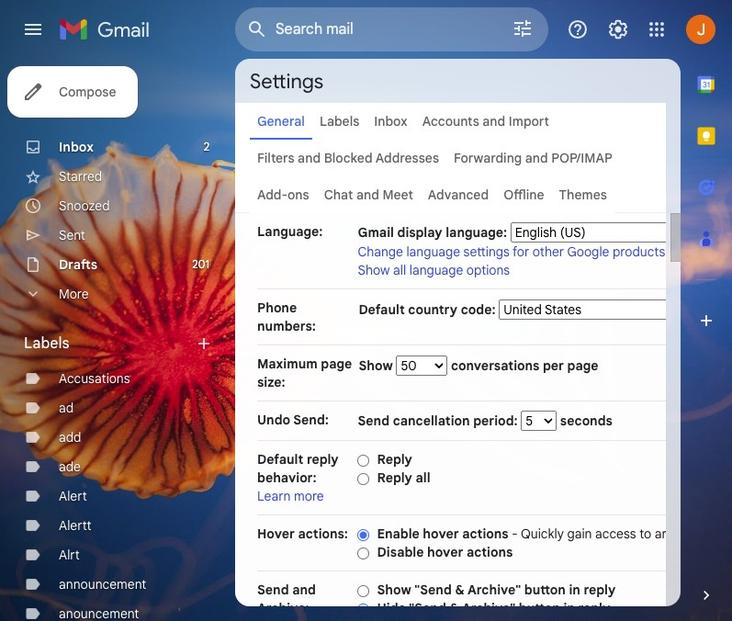 Task type: describe. For each thing, give the bounding box(es) containing it.
period:
[[474, 413, 518, 429]]

filters and blocked addresses link
[[257, 150, 439, 166]]

-
[[512, 526, 518, 542]]

alert link
[[59, 488, 87, 505]]

& for hide
[[450, 600, 459, 617]]

undo
[[257, 412, 291, 428]]

maximum
[[257, 356, 318, 372]]

enable hover actions - quickly gain access to archive, delet
[[377, 526, 733, 542]]

offline link
[[504, 187, 545, 203]]

pop/imap
[[552, 150, 613, 166]]

change language settings for other google products link
[[358, 244, 666, 260]]

alrt
[[59, 547, 80, 563]]

show for show "send & archive" button in reply
[[377, 582, 412, 598]]

Hide "Send & Archive" button in reply radio
[[358, 603, 370, 617]]

Show "Send & Archive" button in reply radio
[[358, 584, 370, 598]]

1 horizontal spatial inbox
[[374, 113, 408, 130]]

chat
[[324, 187, 353, 203]]

size:
[[257, 374, 286, 391]]

offline
[[504, 187, 545, 203]]

0 vertical spatial inbox link
[[374, 113, 408, 130]]

and for import
[[483, 113, 506, 130]]

archive,
[[655, 526, 701, 542]]

compose
[[59, 84, 116, 100]]

button for hide "send & archive" button in reply
[[519, 600, 561, 617]]

forwarding and pop/imap
[[454, 150, 613, 166]]

delet
[[704, 526, 733, 542]]

and for archive:
[[292, 582, 316, 598]]

more
[[59, 286, 89, 302]]

labels navigation
[[0, 59, 235, 621]]

reply for reply all
[[377, 470, 413, 486]]

default for default country code:
[[359, 301, 405, 318]]

actions for enable
[[463, 526, 509, 542]]

per
[[543, 358, 564, 374]]

forwarding and pop/imap link
[[454, 150, 613, 166]]

send for send and archive:
[[257, 582, 289, 598]]

in for show "send & archive" button in reply
[[569, 582, 581, 598]]

numbers:
[[257, 318, 316, 335]]

announcement
[[59, 576, 146, 593]]

country
[[408, 301, 458, 318]]

default for default reply behavior: learn more
[[257, 451, 304, 468]]

options
[[467, 262, 510, 279]]

alertt link
[[59, 517, 92, 534]]

more
[[294, 488, 324, 505]]

for
[[513, 244, 530, 260]]

default country code:
[[359, 301, 499, 318]]

advanced
[[428, 187, 489, 203]]

sent link
[[59, 227, 85, 244]]

more button
[[0, 279, 221, 309]]

and for meet
[[357, 187, 379, 203]]

starred link
[[59, 168, 102, 185]]

actions for disable
[[467, 544, 513, 561]]

show for show
[[359, 358, 397, 374]]

"send for hide
[[409, 600, 447, 617]]

ade link
[[59, 459, 81, 475]]

learn
[[257, 488, 291, 505]]

201
[[192, 257, 210, 271]]

addresses
[[376, 150, 439, 166]]

sent
[[59, 227, 85, 244]]

google
[[568, 244, 610, 260]]

filters and blocked addresses
[[257, 150, 439, 166]]

show all language options link
[[358, 262, 510, 279]]

add-ons
[[257, 187, 309, 203]]

Enable hover actions radio
[[358, 528, 370, 542]]

to
[[640, 526, 652, 542]]

advanced link
[[428, 187, 489, 203]]

archive" for hide
[[462, 600, 516, 617]]

Search mail text field
[[276, 20, 460, 39]]

ad
[[59, 400, 74, 416]]

reply for show "send & archive" button in reply
[[584, 582, 616, 598]]

hover actions:
[[257, 526, 348, 542]]

0 horizontal spatial inbox link
[[59, 139, 94, 155]]

send:
[[293, 412, 329, 428]]

change language settings for other google products
[[358, 244, 666, 260]]

phone numbers:
[[257, 300, 316, 335]]

learn more link
[[257, 488, 324, 505]]

code:
[[461, 301, 496, 318]]

general
[[257, 113, 305, 130]]

gmail display language:
[[358, 224, 507, 241]]

drafts
[[59, 256, 98, 273]]

enable
[[377, 526, 420, 542]]

cancellation
[[393, 413, 470, 429]]

search mail image
[[241, 13, 274, 46]]

display
[[398, 224, 443, 241]]

button for show "send & archive" button in reply
[[525, 582, 566, 598]]

in for hide "send & archive" button in reply
[[564, 600, 575, 617]]

disable
[[377, 544, 424, 561]]

disable hover actions
[[377, 544, 513, 561]]

1 vertical spatial language
[[410, 262, 464, 279]]

hide
[[377, 600, 406, 617]]

and for blocked
[[298, 150, 321, 166]]

import
[[509, 113, 550, 130]]

alertt
[[59, 517, 92, 534]]

gmail
[[358, 224, 394, 241]]

starred
[[59, 168, 102, 185]]

products
[[613, 244, 666, 260]]

gain
[[568, 526, 592, 542]]



Task type: vqa. For each thing, say whether or not it's contained in the screenshot.
LABELS icon
no



Task type: locate. For each thing, give the bounding box(es) containing it.
announcement link
[[59, 576, 146, 593]]

page
[[321, 356, 352, 372], [568, 358, 599, 374]]

reply down gain
[[579, 600, 611, 617]]

ad link
[[59, 400, 74, 416]]

compose button
[[7, 66, 138, 118]]

1 horizontal spatial labels
[[320, 113, 360, 130]]

0 horizontal spatial labels
[[24, 335, 69, 353]]

hover
[[423, 526, 459, 542], [427, 544, 464, 561]]

1 horizontal spatial all
[[416, 470, 431, 486]]

labels inside labels navigation
[[24, 335, 69, 353]]

tab list
[[681, 59, 733, 555]]

archive:
[[257, 600, 309, 617]]

archive" for show
[[468, 582, 521, 598]]

reply right reply all radio on the bottom of the page
[[377, 470, 413, 486]]

1 reply from the top
[[377, 451, 413, 468]]

labels for labels heading
[[24, 335, 69, 353]]

0 vertical spatial inbox
[[374, 113, 408, 130]]

show for show all language options
[[358, 262, 390, 279]]

page right maximum
[[321, 356, 352, 372]]

access
[[596, 526, 637, 542]]

1 vertical spatial default
[[257, 451, 304, 468]]

chat and meet link
[[324, 187, 413, 203]]

undo send:
[[257, 412, 329, 428]]

labels for labels link
[[320, 113, 360, 130]]

hide "send & archive" button in reply
[[377, 600, 611, 617]]

send
[[358, 413, 390, 429], [257, 582, 289, 598]]

2 vertical spatial show
[[377, 582, 412, 598]]

meet
[[383, 187, 413, 203]]

"send for show
[[415, 582, 452, 598]]

actions
[[463, 526, 509, 542], [467, 544, 513, 561]]

send for send cancellation period:
[[358, 413, 390, 429]]

and right chat
[[357, 187, 379, 203]]

archive" up hide "send & archive" button in reply
[[468, 582, 521, 598]]

Reply radio
[[358, 454, 370, 468]]

accusations
[[59, 370, 130, 387]]

archive" down show "send & archive" button in reply on the right
[[462, 600, 516, 617]]

accusations link
[[59, 370, 130, 387]]

and right filters
[[298, 150, 321, 166]]

gmail image
[[59, 11, 159, 48]]

language:
[[446, 224, 507, 241]]

reply inside default reply behavior: learn more
[[307, 451, 339, 468]]

language down gmail display language:
[[410, 262, 464, 279]]

advanced search options image
[[505, 10, 541, 47]]

& up hide "send & archive" button in reply
[[455, 582, 465, 598]]

ons
[[288, 187, 309, 203]]

show down change
[[358, 262, 390, 279]]

hover
[[257, 526, 295, 542]]

labels up the filters and blocked addresses link on the top of the page
[[320, 113, 360, 130]]

1 vertical spatial all
[[416, 470, 431, 486]]

language:
[[257, 223, 323, 240]]

actions down - on the right bottom
[[467, 544, 513, 561]]

other
[[533, 244, 565, 260]]

1 vertical spatial button
[[519, 600, 561, 617]]

1 vertical spatial hover
[[427, 544, 464, 561]]

reply all
[[377, 470, 431, 486]]

& for show
[[455, 582, 465, 598]]

button down show "send & archive" button in reply on the right
[[519, 600, 561, 617]]

page inside maximum page size:
[[321, 356, 352, 372]]

0 vertical spatial actions
[[463, 526, 509, 542]]

0 horizontal spatial page
[[321, 356, 352, 372]]

add link
[[59, 429, 81, 446]]

hover for disable
[[427, 544, 464, 561]]

0 vertical spatial archive"
[[468, 582, 521, 598]]

change
[[358, 244, 403, 260]]

send and archive:
[[257, 582, 316, 617]]

inbox link
[[374, 113, 408, 130], [59, 139, 94, 155]]

archive"
[[468, 582, 521, 598], [462, 600, 516, 617]]

hover up disable hover actions
[[423, 526, 459, 542]]

phone
[[257, 300, 297, 316]]

button up hide "send & archive" button in reply
[[525, 582, 566, 598]]

default reply behavior: learn more
[[257, 451, 339, 505]]

0 horizontal spatial inbox
[[59, 139, 94, 155]]

alert
[[59, 488, 87, 505]]

themes
[[559, 187, 607, 203]]

show all language options
[[358, 262, 510, 279]]

0 vertical spatial reply
[[307, 451, 339, 468]]

1 vertical spatial inbox
[[59, 139, 94, 155]]

send up archive:
[[257, 582, 289, 598]]

main menu image
[[22, 18, 44, 40]]

labels down more
[[24, 335, 69, 353]]

and inside send and archive:
[[292, 582, 316, 598]]

actions:
[[298, 526, 348, 542]]

settings
[[464, 244, 510, 260]]

None search field
[[235, 7, 549, 51]]

& down show "send & archive" button in reply on the right
[[450, 600, 459, 617]]

1 horizontal spatial inbox link
[[374, 113, 408, 130]]

reply
[[307, 451, 339, 468], [584, 582, 616, 598], [579, 600, 611, 617]]

0 horizontal spatial all
[[393, 262, 406, 279]]

default inside default reply behavior: learn more
[[257, 451, 304, 468]]

alrt link
[[59, 547, 80, 563]]

forwarding
[[454, 150, 522, 166]]

0 vertical spatial show
[[358, 262, 390, 279]]

and left import
[[483, 113, 506, 130]]

and up archive:
[[292, 582, 316, 598]]

filters
[[257, 150, 295, 166]]

1 vertical spatial inbox link
[[59, 139, 94, 155]]

settings image
[[608, 18, 630, 40]]

1 vertical spatial actions
[[467, 544, 513, 561]]

show up hide
[[377, 582, 412, 598]]

page right per
[[568, 358, 599, 374]]

1 vertical spatial reply
[[377, 470, 413, 486]]

reply up reply all in the right of the page
[[377, 451, 413, 468]]

0 vertical spatial language
[[407, 244, 461, 260]]

all for show
[[393, 262, 406, 279]]

all down change
[[393, 262, 406, 279]]

2 reply from the top
[[377, 470, 413, 486]]

seconds
[[557, 413, 613, 429]]

drafts link
[[59, 256, 98, 273]]

snoozed
[[59, 198, 110, 214]]

ade
[[59, 459, 81, 475]]

snoozed link
[[59, 198, 110, 214]]

0 vertical spatial button
[[525, 582, 566, 598]]

and for pop/imap
[[526, 150, 549, 166]]

add-ons link
[[257, 187, 309, 203]]

0 vertical spatial reply
[[377, 451, 413, 468]]

"send down disable hover actions
[[415, 582, 452, 598]]

1 vertical spatial "send
[[409, 600, 447, 617]]

0 vertical spatial labels
[[320, 113, 360, 130]]

quickly
[[521, 526, 564, 542]]

1 horizontal spatial page
[[568, 358, 599, 374]]

send up reply option
[[358, 413, 390, 429]]

hover for enable
[[423, 526, 459, 542]]

labels heading
[[24, 335, 195, 353]]

"send right hide
[[409, 600, 447, 617]]

2 vertical spatial reply
[[579, 600, 611, 617]]

0 vertical spatial hover
[[423, 526, 459, 542]]

0 vertical spatial all
[[393, 262, 406, 279]]

show
[[358, 262, 390, 279], [359, 358, 397, 374], [377, 582, 412, 598]]

in
[[569, 582, 581, 598], [564, 600, 575, 617]]

default left the country
[[359, 301, 405, 318]]

0 horizontal spatial default
[[257, 451, 304, 468]]

1 horizontal spatial send
[[358, 413, 390, 429]]

0 vertical spatial in
[[569, 582, 581, 598]]

0 vertical spatial &
[[455, 582, 465, 598]]

0 vertical spatial "send
[[415, 582, 452, 598]]

show right maximum page size:
[[359, 358, 397, 374]]

support image
[[567, 18, 589, 40]]

0 vertical spatial default
[[359, 301, 405, 318]]

1 vertical spatial show
[[359, 358, 397, 374]]

Reply all radio
[[358, 472, 370, 486]]

all down cancellation
[[416, 470, 431, 486]]

reply for reply
[[377, 451, 413, 468]]

1 vertical spatial archive"
[[462, 600, 516, 617]]

reply for hide "send & archive" button in reply
[[579, 600, 611, 617]]

accounts and import link
[[423, 113, 550, 130]]

add
[[59, 429, 81, 446]]

blocked
[[324, 150, 373, 166]]

Disable hover actions radio
[[358, 547, 370, 561]]

0 horizontal spatial send
[[257, 582, 289, 598]]

and
[[483, 113, 506, 130], [298, 150, 321, 166], [526, 150, 549, 166], [357, 187, 379, 203], [292, 582, 316, 598]]

language
[[407, 244, 461, 260], [410, 262, 464, 279]]

inbox link up starred
[[59, 139, 94, 155]]

hover right disable
[[427, 544, 464, 561]]

conversations per page
[[448, 358, 599, 374]]

1 vertical spatial labels
[[24, 335, 69, 353]]

inbox up addresses
[[374, 113, 408, 130]]

all
[[393, 262, 406, 279], [416, 470, 431, 486]]

1 vertical spatial reply
[[584, 582, 616, 598]]

labels link
[[320, 113, 360, 130]]

&
[[455, 582, 465, 598], [450, 600, 459, 617]]

accounts
[[423, 113, 480, 130]]

inbox link up addresses
[[374, 113, 408, 130]]

1 vertical spatial in
[[564, 600, 575, 617]]

actions left - on the right bottom
[[463, 526, 509, 542]]

0 vertical spatial send
[[358, 413, 390, 429]]

settings
[[250, 68, 324, 93]]

1 vertical spatial &
[[450, 600, 459, 617]]

and down import
[[526, 150, 549, 166]]

reply down access
[[584, 582, 616, 598]]

1 horizontal spatial default
[[359, 301, 405, 318]]

send inside send and archive:
[[257, 582, 289, 598]]

chat and meet
[[324, 187, 413, 203]]

language up show all language options
[[407, 244, 461, 260]]

themes link
[[559, 187, 607, 203]]

"send
[[415, 582, 452, 598], [409, 600, 447, 617]]

show "send & archive" button in reply
[[377, 582, 616, 598]]

all for reply
[[416, 470, 431, 486]]

1 vertical spatial send
[[257, 582, 289, 598]]

inbox inside labels navigation
[[59, 139, 94, 155]]

2
[[204, 140, 210, 153]]

reply up more
[[307, 451, 339, 468]]

inbox up starred
[[59, 139, 94, 155]]

behavior:
[[257, 470, 317, 486]]

default up behavior:
[[257, 451, 304, 468]]



